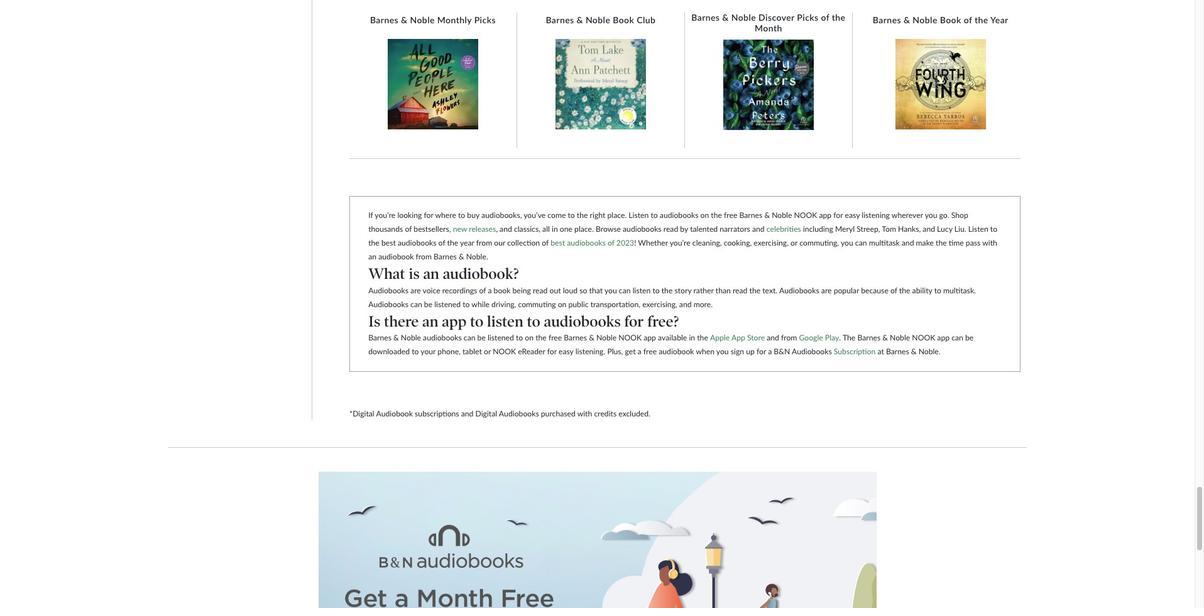 Task type: locate. For each thing, give the bounding box(es) containing it.
and inside ! whether you're cleaning, cooking, exercising, or commuting, you can multitask and make the time pass with an audiobook from barnes & noble.
[[902, 238, 914, 248]]

0 vertical spatial free
[[724, 211, 738, 220]]

the inside ! whether you're cleaning, cooking, exercising, or commuting, you can multitask and make the time pass with an audiobook from barnes & noble.
[[936, 238, 947, 248]]

picks for monthly
[[474, 15, 496, 25]]

0 horizontal spatial picks
[[474, 15, 496, 25]]

0 horizontal spatial you're
[[375, 211, 396, 220]]

best inside including meryl streep, tom hanks, and lucy liu. listen to the best audiobooks of the year from our collection of
[[381, 238, 396, 248]]

are left the popular
[[821, 286, 832, 295]]

shop
[[951, 211, 968, 220]]

0 vertical spatial place.
[[607, 211, 627, 220]]

1 horizontal spatial book
[[940, 15, 961, 25]]

1 horizontal spatial easy
[[845, 211, 860, 220]]

read
[[664, 225, 678, 234], [533, 286, 548, 295], [733, 286, 748, 295]]

audiobooks down public
[[544, 312, 621, 330]]

easy left the "listening."
[[559, 347, 574, 357]]

2 vertical spatial from
[[781, 333, 797, 343]]

0 horizontal spatial easy
[[559, 347, 574, 357]]

audiobook up what
[[378, 252, 414, 262]]

an right there
[[422, 312, 438, 330]]

2 horizontal spatial be
[[965, 333, 974, 343]]

barnes & noble audiobooks can be listened to on the free barnes & noble nook app available in the apple app store and from google play
[[368, 333, 839, 343]]

read right than
[[733, 286, 748, 295]]

and up b&n
[[767, 333, 779, 343]]

2 vertical spatial an
[[422, 312, 438, 330]]

can up tablet
[[464, 333, 475, 343]]

2 horizontal spatial free
[[724, 211, 738, 220]]

0 horizontal spatial listen
[[629, 211, 649, 220]]

0 horizontal spatial audiobook
[[378, 252, 414, 262]]

1 vertical spatial or
[[484, 347, 491, 357]]

can down the multitask.
[[952, 333, 963, 343]]

exercising, down celebrities link
[[754, 238, 789, 248]]

1 horizontal spatial you're
[[670, 238, 691, 248]]

up
[[746, 347, 755, 357]]

best down one
[[551, 238, 565, 248]]

book inside barnes & noble book club link
[[613, 15, 634, 25]]

an up what
[[368, 252, 377, 262]]

to left buy
[[458, 211, 465, 220]]

app inside . the barnes & noble nook app can be downloaded to your phone, tablet or nook ereader for easy listening. plus, get a free audiobook when you sign up for a b&n audiobooks
[[937, 333, 950, 343]]

of down the looking
[[405, 225, 412, 234]]

public
[[568, 300, 589, 309]]

all
[[542, 225, 550, 234]]

audiobooks up by
[[660, 211, 699, 220]]

2 vertical spatial free
[[643, 347, 657, 357]]

picks for discover
[[797, 12, 819, 23]]

in right "all"
[[552, 225, 558, 234]]

loud
[[563, 286, 578, 295]]

can down streep,
[[855, 238, 867, 248]]

of right discover
[[821, 12, 830, 23]]

& inside barnes & noble book of the year link
[[904, 15, 910, 25]]

1 horizontal spatial place.
[[607, 211, 627, 220]]

be up tablet
[[477, 333, 486, 343]]

free down commuting
[[549, 333, 562, 343]]

exercising, up free?
[[642, 300, 677, 309]]

.
[[839, 333, 841, 343]]

audiobooks up there
[[368, 300, 409, 309]]

be inside what is an audiobook? audiobooks are voice recordings of a book being read out loud so that you can listen to the story rather than read the text. audiobooks are popular because of the ability to multitask. audiobooks can be listened to while driving, commuting on public transportation, exercising, and more. is there an app to listen to audiobooks for free?
[[424, 300, 433, 309]]

more.
[[694, 300, 713, 309]]

1 horizontal spatial are
[[821, 286, 832, 295]]

audiobooks inside if you're looking for where to buy audiobooks, you've come to the right place. listen to audiobooks on the free barnes & noble nook app for easy listening wherever you go. shop thousands of bestsellers,
[[660, 211, 699, 220]]

are
[[410, 286, 421, 295], [821, 286, 832, 295]]

listened down recordings
[[434, 300, 461, 309]]

1 vertical spatial audiobook
[[659, 347, 694, 357]]

easy inside . the barnes & noble nook app can be downloaded to your phone, tablet or nook ereader for easy listening. plus, get a free audiobook when you sign up for a b&n audiobooks
[[559, 347, 574, 357]]

listening.
[[576, 347, 605, 357]]

nook up "subscription at barnes & noble."
[[912, 333, 935, 343]]

audiobooks down bestsellers,
[[398, 238, 437, 248]]

pass
[[966, 238, 981, 248]]

1 vertical spatial listen
[[968, 225, 988, 234]]

book
[[613, 15, 634, 25], [940, 15, 961, 25]]

free right get
[[643, 347, 657, 357]]

a left b&n
[[768, 347, 772, 357]]

barnes inside if you're looking for where to buy audiobooks, you've come to the right place. listen to audiobooks on the free barnes & noble nook app for easy listening wherever you go. shop thousands of bestsellers,
[[739, 211, 763, 220]]

2 horizontal spatial from
[[781, 333, 797, 343]]

be inside . the barnes & noble nook app can be downloaded to your phone, tablet or nook ereader for easy listening. plus, get a free audiobook when you sign up for a b&n audiobooks
[[965, 333, 974, 343]]

picks inside barnes & noble discover picks of the month
[[797, 12, 819, 23]]

0 horizontal spatial a
[[488, 286, 492, 295]]

noble inside . the barnes & noble nook app can be downloaded to your phone, tablet or nook ereader for easy listening. plus, get a free audiobook when you sign up for a b&n audiobooks
[[890, 333, 910, 343]]

2 horizontal spatial on
[[700, 211, 709, 220]]

to left your
[[412, 347, 419, 357]]

1 horizontal spatial listen
[[968, 225, 988, 234]]

apple
[[710, 333, 730, 343]]

0 horizontal spatial are
[[410, 286, 421, 295]]

picks right monthly on the left
[[474, 15, 496, 25]]

1 book from the left
[[613, 15, 634, 25]]

of down "all"
[[542, 238, 549, 248]]

0 horizontal spatial free
[[549, 333, 562, 343]]

audiobooks
[[368, 286, 409, 295], [779, 286, 819, 295], [368, 300, 409, 309], [792, 347, 832, 357], [499, 409, 539, 419]]

read up commuting
[[533, 286, 548, 295]]

place. inside if you're looking for where to buy audiobooks, you've come to the right place. listen to audiobooks on the free barnes & noble nook app for easy listening wherever you go. shop thousands of bestsellers,
[[607, 211, 627, 220]]

being
[[513, 286, 531, 295]]

0 horizontal spatial exercising,
[[642, 300, 677, 309]]

of up while
[[479, 286, 486, 295]]

free inside if you're looking for where to buy audiobooks, you've come to the right place. listen to audiobooks on the free barnes & noble nook app for easy listening wherever you go. shop thousands of bestsellers,
[[724, 211, 738, 220]]

1 horizontal spatial in
[[689, 333, 695, 343]]

0 horizontal spatial on
[[525, 333, 534, 343]]

you down the apple at the bottom of the page
[[716, 347, 729, 357]]

0 vertical spatial from
[[476, 238, 492, 248]]

cleaning,
[[693, 238, 722, 248]]

audiobooks up phone,
[[423, 333, 462, 343]]

buy
[[467, 211, 480, 220]]

0 vertical spatial listen
[[633, 286, 651, 295]]

1 horizontal spatial picks
[[797, 12, 819, 23]]

1 horizontal spatial free
[[643, 347, 657, 357]]

1 vertical spatial you're
[[670, 238, 691, 248]]

0 horizontal spatial in
[[552, 225, 558, 234]]

in right available
[[689, 333, 695, 343]]

a right get
[[638, 347, 642, 357]]

by
[[680, 225, 688, 234]]

audiobooks down what
[[368, 286, 409, 295]]

new
[[453, 225, 467, 234]]

1 horizontal spatial best
[[551, 238, 565, 248]]

picks right discover
[[797, 12, 819, 23]]

lucy
[[937, 225, 953, 234]]

1 horizontal spatial be
[[477, 333, 486, 343]]

,
[[496, 225, 498, 234]]

with left credits
[[577, 409, 592, 419]]

thousands
[[368, 225, 403, 234]]

listen down the driving,
[[487, 312, 523, 330]]

0 horizontal spatial or
[[484, 347, 491, 357]]

1 vertical spatial from
[[416, 252, 432, 262]]

0 vertical spatial on
[[700, 211, 709, 220]]

text.
[[763, 286, 778, 295]]

audiobooks up !
[[623, 225, 662, 234]]

bestsellers,
[[414, 225, 451, 234]]

be down the multitask.
[[965, 333, 974, 343]]

book for club
[[613, 15, 634, 25]]

1 vertical spatial place.
[[575, 225, 594, 234]]

0 vertical spatial or
[[791, 238, 798, 248]]

0 vertical spatial with
[[982, 238, 997, 248]]

0 vertical spatial you're
[[375, 211, 396, 220]]

app down the multitask.
[[937, 333, 950, 343]]

1 vertical spatial with
[[577, 409, 592, 419]]

listened
[[434, 300, 461, 309], [488, 333, 514, 343]]

0 horizontal spatial with
[[577, 409, 592, 419]]

barnes & noble discover picks of the month image
[[723, 40, 814, 130]]

1 vertical spatial easy
[[559, 347, 574, 357]]

can inside . the barnes & noble nook app can be downloaded to your phone, tablet or nook ereader for easy listening. plus, get a free audiobook when you sign up for a b&n audiobooks
[[952, 333, 963, 343]]

listened down the driving,
[[488, 333, 514, 343]]

the
[[843, 333, 856, 343]]

audiobook down available
[[659, 347, 694, 357]]

there
[[384, 312, 419, 330]]

0 vertical spatial exercising,
[[754, 238, 789, 248]]

can inside ! whether you're cleaning, cooking, exercising, or commuting, you can multitask and make the time pass with an audiobook from barnes & noble.
[[855, 238, 867, 248]]

and left digital
[[461, 409, 474, 419]]

on up the ereader
[[525, 333, 534, 343]]

an inside ! whether you're cleaning, cooking, exercising, or commuting, you can multitask and make the time pass with an audiobook from barnes & noble.
[[368, 252, 377, 262]]

0 horizontal spatial from
[[416, 252, 432, 262]]

nook up including
[[794, 211, 817, 220]]

and down story
[[679, 300, 692, 309]]

2 are from the left
[[821, 286, 832, 295]]

0 vertical spatial an
[[368, 252, 377, 262]]

1 horizontal spatial noble.
[[919, 347, 941, 357]]

exercising,
[[754, 238, 789, 248], [642, 300, 677, 309]]

0 vertical spatial listen
[[629, 211, 649, 220]]

1 horizontal spatial on
[[558, 300, 567, 309]]

or down celebrities link
[[791, 238, 798, 248]]

you
[[925, 211, 937, 220], [841, 238, 853, 248], [605, 286, 617, 295], [716, 347, 729, 357]]

1 horizontal spatial read
[[664, 225, 678, 234]]

easy
[[845, 211, 860, 220], [559, 347, 574, 357]]

be down voice on the top left of page
[[424, 300, 433, 309]]

and down hanks,
[[902, 238, 914, 248]]

1 horizontal spatial or
[[791, 238, 798, 248]]

of
[[821, 12, 830, 23], [964, 15, 972, 25], [405, 225, 412, 234], [438, 238, 445, 248], [542, 238, 549, 248], [608, 238, 615, 248], [479, 286, 486, 295], [891, 286, 897, 295]]

celebrities
[[767, 225, 801, 234]]

apple app store link
[[710, 333, 765, 343]]

of inside barnes & noble book of the year link
[[964, 15, 972, 25]]

b&n
[[774, 347, 790, 357]]

1 vertical spatial listen
[[487, 312, 523, 330]]

1 horizontal spatial exercising,
[[754, 238, 789, 248]]

book left year
[[940, 15, 961, 25]]

with inside ! whether you're cleaning, cooking, exercising, or commuting, you can multitask and make the time pass with an audiobook from barnes & noble.
[[982, 238, 997, 248]]

barnes inside . the barnes & noble nook app can be downloaded to your phone, tablet or nook ereader for easy listening. plus, get a free audiobook when you sign up for a b&n audiobooks
[[858, 333, 881, 343]]

what is an audiobook? audiobooks are voice recordings of a book being read out loud so that you can listen to the story rather than read the text. audiobooks are popular because of the ability to multitask. audiobooks can be listened to while driving, commuting on public transportation, exercising, and more. is there an app to listen to audiobooks for free?
[[368, 265, 976, 330]]

on up the talented
[[700, 211, 709, 220]]

when
[[696, 347, 715, 357]]

app up phone,
[[442, 312, 467, 330]]

audiobooks down google
[[792, 347, 832, 357]]

from up is on the left
[[416, 252, 432, 262]]

barnes & noble book of the year
[[873, 15, 1009, 25]]

1 vertical spatial free
[[549, 333, 562, 343]]

or
[[791, 238, 798, 248], [484, 347, 491, 357]]

1 vertical spatial an
[[423, 265, 439, 283]]

listen up pass
[[968, 225, 988, 234]]

digital
[[475, 409, 497, 419]]

1 best from the left
[[381, 238, 396, 248]]

downloaded
[[368, 347, 410, 357]]

free
[[724, 211, 738, 220], [549, 333, 562, 343], [643, 347, 657, 357]]

0 horizontal spatial listened
[[434, 300, 461, 309]]

an
[[368, 252, 377, 262], [423, 265, 439, 283], [422, 312, 438, 330]]

1 horizontal spatial audiobook
[[659, 347, 694, 357]]

listen inside if you're looking for where to buy audiobooks, you've come to the right place. listen to audiobooks on the free barnes & noble nook app for easy listening wherever you go. shop thousands of bestsellers,
[[629, 211, 649, 220]]

0 vertical spatial listened
[[434, 300, 461, 309]]

book inside barnes & noble book of the year link
[[940, 15, 961, 25]]

for down transportation,
[[624, 312, 644, 330]]

app up including
[[819, 211, 832, 220]]

for
[[424, 211, 433, 220], [834, 211, 843, 220], [624, 312, 644, 330], [547, 347, 557, 357], [757, 347, 766, 357]]

0 vertical spatial easy
[[845, 211, 860, 220]]

you left go.
[[925, 211, 937, 220]]

0 vertical spatial noble.
[[466, 252, 488, 262]]

can
[[855, 238, 867, 248], [619, 286, 631, 295], [410, 300, 422, 309], [464, 333, 475, 343], [952, 333, 963, 343]]

noble inside barnes & noble discover picks of the month
[[731, 12, 756, 23]]

0 horizontal spatial book
[[613, 15, 634, 25]]

2 book from the left
[[940, 15, 961, 25]]

to right come
[[568, 211, 575, 220]]

listen up new releases , and classics, all in one place. browse audiobooks read by talented narrators and celebrities
[[629, 211, 649, 220]]

place. up best audiobooks of 2023
[[575, 225, 594, 234]]

best down thousands
[[381, 238, 396, 248]]

on down out
[[558, 300, 567, 309]]

for right the up
[[757, 347, 766, 357]]

1 horizontal spatial listened
[[488, 333, 514, 343]]

0 horizontal spatial be
[[424, 300, 433, 309]]

1 vertical spatial exercising,
[[642, 300, 677, 309]]

get
[[625, 347, 636, 357]]

out
[[550, 286, 561, 295]]

free up "narrators" on the right
[[724, 211, 738, 220]]

you up transportation,
[[605, 286, 617, 295]]

easy up meryl
[[845, 211, 860, 220]]

you're down by
[[670, 238, 691, 248]]

looking
[[397, 211, 422, 220]]

0 horizontal spatial noble.
[[466, 252, 488, 262]]

to right liu. on the top right
[[990, 225, 998, 234]]

1 horizontal spatial with
[[982, 238, 997, 248]]

you inside ! whether you're cleaning, cooking, exercising, or commuting, you can multitask and make the time pass with an audiobook from barnes & noble.
[[841, 238, 853, 248]]

advertisement element
[[318, 472, 876, 608]]

noble. down year
[[466, 252, 488, 262]]

audiobook?
[[443, 265, 519, 283]]

book
[[494, 286, 511, 295]]

nook inside if you're looking for where to buy audiobooks, you've come to the right place. listen to audiobooks on the free barnes & noble nook app for easy listening wherever you go. shop thousands of bestsellers,
[[794, 211, 817, 220]]

0 horizontal spatial read
[[533, 286, 548, 295]]

of left year
[[964, 15, 972, 25]]

noble
[[731, 12, 756, 23], [410, 15, 435, 25], [586, 15, 610, 25], [913, 15, 938, 25], [772, 211, 792, 220], [401, 333, 421, 343], [596, 333, 617, 343], [890, 333, 910, 343]]

and
[[500, 225, 512, 234], [752, 225, 765, 234], [923, 225, 935, 234], [902, 238, 914, 248], [679, 300, 692, 309], [767, 333, 779, 343], [461, 409, 474, 419]]

google
[[799, 333, 823, 343]]

an up voice on the top left of page
[[423, 265, 439, 283]]

from down releases
[[476, 238, 492, 248]]

of down bestsellers,
[[438, 238, 445, 248]]

& inside barnes & noble monthly picks link
[[401, 15, 408, 25]]

you inside what is an audiobook? audiobooks are voice recordings of a book being read out loud so that you can listen to the story rather than read the text. audiobooks are popular because of the ability to multitask. audiobooks can be listened to while driving, commuting on public transportation, exercising, and more. is there an app to listen to audiobooks for free?
[[605, 286, 617, 295]]

in
[[552, 225, 558, 234], [689, 333, 695, 343]]

or right tablet
[[484, 347, 491, 357]]

best audiobooks of 2023
[[551, 238, 634, 248]]

popular
[[834, 286, 859, 295]]

listen up transportation,
[[633, 286, 651, 295]]

listen
[[633, 286, 651, 295], [487, 312, 523, 330]]

classics,
[[514, 225, 541, 234]]

0 horizontal spatial best
[[381, 238, 396, 248]]

excluded.
[[619, 409, 650, 419]]

phone,
[[438, 347, 461, 357]]

from
[[476, 238, 492, 248], [416, 252, 432, 262], [781, 333, 797, 343]]

barnes & noble book of the year image
[[896, 39, 986, 130]]

to up the ereader
[[516, 333, 523, 343]]

1 horizontal spatial from
[[476, 238, 492, 248]]

0 vertical spatial audiobook
[[378, 252, 414, 262]]

1 vertical spatial on
[[558, 300, 567, 309]]

you're up thousands
[[375, 211, 396, 220]]

from up b&n
[[781, 333, 797, 343]]

0 horizontal spatial listen
[[487, 312, 523, 330]]

app down free?
[[644, 333, 656, 343]]

noble. right at
[[919, 347, 941, 357]]

while
[[472, 300, 490, 309]]



Task type: describe. For each thing, give the bounding box(es) containing it.
audiobook inside . the barnes & noble nook app can be downloaded to your phone, tablet or nook ereader for easy listening. plus, get a free audiobook when you sign up for a b&n audiobooks
[[659, 347, 694, 357]]

book for of
[[940, 15, 961, 25]]

credits
[[594, 409, 617, 419]]

new releases , and classics, all in one place. browse audiobooks read by talented narrators and celebrities
[[453, 225, 801, 234]]

audiobooks down one
[[567, 238, 606, 248]]

you inside if you're looking for where to buy audiobooks, you've come to the right place. listen to audiobooks on the free barnes & noble nook app for easy listening wherever you go. shop thousands of bestsellers,
[[925, 211, 937, 220]]

to inside . the barnes & noble nook app can be downloaded to your phone, tablet or nook ereader for easy listening. plus, get a free audiobook when you sign up for a b&n audiobooks
[[412, 347, 419, 357]]

barnes & noble monthly picks image
[[388, 39, 478, 130]]

2 vertical spatial on
[[525, 333, 534, 343]]

exercising, inside ! whether you're cleaning, cooking, exercising, or commuting, you can multitask and make the time pass with an audiobook from barnes & noble.
[[754, 238, 789, 248]]

is
[[409, 265, 420, 283]]

year
[[991, 15, 1009, 25]]

for right the ereader
[[547, 347, 557, 357]]

nook up get
[[619, 333, 642, 343]]

to left story
[[653, 286, 660, 295]]

for inside what is an audiobook? audiobooks are voice recordings of a book being read out loud so that you can listen to the story rather than read the text. audiobooks are popular because of the ability to multitask. audiobooks can be listened to while driving, commuting on public transportation, exercising, and more. is there an app to listen to audiobooks for free?
[[624, 312, 644, 330]]

streep,
[[857, 225, 880, 234]]

audiobooks inside what is an audiobook? audiobooks are voice recordings of a book being read out loud so that you can listen to the story rather than read the text. audiobooks are popular because of the ability to multitask. audiobooks can be listened to while driving, commuting on public transportation, exercising, and more. is there an app to listen to audiobooks for free?
[[544, 312, 621, 330]]

!
[[634, 238, 636, 248]]

hanks,
[[898, 225, 921, 234]]

tablet
[[463, 347, 482, 357]]

you're inside if you're looking for where to buy audiobooks, you've come to the right place. listen to audiobooks on the free barnes & noble nook app for easy listening wherever you go. shop thousands of bestsellers,
[[375, 211, 396, 220]]

audiobook inside ! whether you're cleaning, cooking, exercising, or commuting, you can multitask and make the time pass with an audiobook from barnes & noble.
[[378, 252, 414, 262]]

audiobooks right digital
[[499, 409, 539, 419]]

barnes & noble discover picks of the month
[[692, 12, 846, 33]]

a inside what is an audiobook? audiobooks are voice recordings of a book being read out loud so that you can listen to the story rather than read the text. audiobooks are popular because of the ability to multitask. audiobooks can be listened to while driving, commuting on public transportation, exercising, and more. is there an app to listen to audiobooks for free?
[[488, 286, 492, 295]]

ability
[[912, 286, 932, 295]]

& inside if you're looking for where to buy audiobooks, you've come to the right place. listen to audiobooks on the free barnes & noble nook app for easy listening wherever you go. shop thousands of bestsellers,
[[765, 211, 770, 220]]

& inside barnes & noble book club link
[[577, 15, 583, 25]]

rather
[[694, 286, 714, 295]]

2 horizontal spatial a
[[768, 347, 772, 357]]

is
[[368, 312, 380, 330]]

whether
[[638, 238, 668, 248]]

1 are from the left
[[410, 286, 421, 295]]

0 vertical spatial in
[[552, 225, 558, 234]]

barnes & noble discover picks of the month link
[[685, 12, 852, 34]]

releases
[[469, 225, 496, 234]]

to down commuting
[[527, 312, 540, 330]]

app
[[732, 333, 745, 343]]

app inside what is an audiobook? audiobooks are voice recordings of a book being read out loud so that you can listen to the story rather than read the text. audiobooks are popular because of the ability to multitask. audiobooks can be listened to while driving, commuting on public transportation, exercising, and more. is there an app to listen to audiobooks for free?
[[442, 312, 467, 330]]

from inside ! whether you're cleaning, cooking, exercising, or commuting, you can multitask and make the time pass with an audiobook from barnes & noble.
[[416, 252, 432, 262]]

available
[[658, 333, 687, 343]]

play
[[825, 333, 839, 343]]

collection
[[507, 238, 540, 248]]

recordings
[[442, 286, 477, 295]]

1 vertical spatial noble.
[[919, 347, 941, 357]]

voice
[[423, 286, 440, 295]]

so
[[580, 286, 587, 295]]

audiobooks inside including meryl streep, tom hanks, and lucy liu. listen to the best audiobooks of the year from our collection of
[[398, 238, 437, 248]]

where
[[435, 211, 456, 220]]

of inside barnes & noble discover picks of the month
[[821, 12, 830, 23]]

discover
[[759, 12, 795, 23]]

to up whether
[[651, 211, 658, 220]]

exercising, inside what is an audiobook? audiobooks are voice recordings of a book being read out loud so that you can listen to the story rather than read the text. audiobooks are popular because of the ability to multitask. audiobooks can be listened to while driving, commuting on public transportation, exercising, and more. is there an app to listen to audiobooks for free?
[[642, 300, 677, 309]]

listen inside including meryl streep, tom hanks, and lucy liu. listen to the best audiobooks of the year from our collection of
[[968, 225, 988, 234]]

the inside barnes & noble book of the year link
[[975, 15, 988, 25]]

you've
[[524, 211, 546, 220]]

! whether you're cleaning, cooking, exercising, or commuting, you can multitask and make the time pass with an audiobook from barnes & noble.
[[368, 238, 997, 262]]

audiobooks right text.
[[779, 286, 819, 295]]

liu.
[[955, 225, 966, 234]]

*digital
[[349, 409, 374, 419]]

the inside barnes & noble discover picks of the month
[[832, 12, 846, 23]]

of right because
[[891, 286, 897, 295]]

barnes & noble book of the year link
[[867, 15, 1015, 26]]

1 vertical spatial listened
[[488, 333, 514, 343]]

noble. inside ! whether you're cleaning, cooking, exercising, or commuting, you can multitask and make the time pass with an audiobook from barnes & noble.
[[466, 252, 488, 262]]

barnes inside ! whether you're cleaning, cooking, exercising, or commuting, you can multitask and make the time pass with an audiobook from barnes & noble.
[[434, 252, 457, 262]]

subscription link
[[834, 347, 876, 357]]

story
[[675, 286, 692, 295]]

cooking,
[[724, 238, 752, 248]]

you inside . the barnes & noble nook app can be downloaded to your phone, tablet or nook ereader for easy listening. plus, get a free audiobook when you sign up for a b&n audiobooks
[[716, 347, 729, 357]]

monthly
[[437, 15, 472, 25]]

new releases link
[[453, 225, 496, 234]]

go.
[[939, 211, 949, 220]]

to right ability
[[934, 286, 941, 295]]

talented
[[690, 225, 718, 234]]

& inside . the barnes & noble nook app can be downloaded to your phone, tablet or nook ereader for easy listening. plus, get a free audiobook when you sign up for a b&n audiobooks
[[883, 333, 888, 343]]

ereader
[[518, 347, 545, 357]]

plus,
[[607, 347, 623, 357]]

transportation,
[[591, 300, 640, 309]]

to down while
[[470, 312, 484, 330]]

wherever
[[892, 211, 923, 220]]

2 best from the left
[[551, 238, 565, 248]]

barnes & noble book club
[[546, 15, 656, 25]]

from inside including meryl streep, tom hanks, and lucy liu. listen to the best audiobooks of the year from our collection of
[[476, 238, 492, 248]]

of down browse
[[608, 238, 615, 248]]

of inside if you're looking for where to buy audiobooks, you've come to the right place. listen to audiobooks on the free barnes & noble nook app for easy listening wherever you go. shop thousands of bestsellers,
[[405, 225, 412, 234]]

if
[[368, 211, 373, 220]]

month
[[755, 23, 782, 33]]

driving,
[[492, 300, 516, 309]]

subscription at barnes & noble.
[[834, 347, 941, 357]]

and inside what is an audiobook? audiobooks are voice recordings of a book being read out loud so that you can listen to the story rather than read the text. audiobooks are popular because of the ability to multitask. audiobooks can be listened to while driving, commuting on public transportation, exercising, and more. is there an app to listen to audiobooks for free?
[[679, 300, 692, 309]]

on inside what is an audiobook? audiobooks are voice recordings of a book being read out loud so that you can listen to the story rather than read the text. audiobooks are popular because of the ability to multitask. audiobooks can be listened to while driving, commuting on public transportation, exercising, and more. is there an app to listen to audiobooks for free?
[[558, 300, 567, 309]]

on inside if you're looking for where to buy audiobooks, you've come to the right place. listen to audiobooks on the free barnes & noble nook app for easy listening wherever you go. shop thousands of bestsellers,
[[700, 211, 709, 220]]

1 horizontal spatial listen
[[633, 286, 651, 295]]

audiobooks inside . the barnes & noble nook app can be downloaded to your phone, tablet or nook ereader for easy listening. plus, get a free audiobook when you sign up for a b&n audiobooks
[[792, 347, 832, 357]]

barnes & noble book club image
[[556, 39, 646, 130]]

noble inside if you're looking for where to buy audiobooks, you've come to the right place. listen to audiobooks on the free barnes & noble nook app for easy listening wherever you go. shop thousands of bestsellers,
[[772, 211, 792, 220]]

0 horizontal spatial place.
[[575, 225, 594, 234]]

nook left the ereader
[[493, 347, 516, 357]]

tom
[[882, 225, 896, 234]]

make
[[916, 238, 934, 248]]

our
[[494, 238, 505, 248]]

free inside . the barnes & noble nook app can be downloaded to your phone, tablet or nook ereader for easy listening. plus, get a free audiobook when you sign up for a b&n audiobooks
[[643, 347, 657, 357]]

and right "narrators" on the right
[[752, 225, 765, 234]]

one
[[560, 225, 573, 234]]

& inside barnes & noble discover picks of the month
[[722, 12, 729, 23]]

browse
[[596, 225, 621, 234]]

barnes inside barnes & noble discover picks of the month
[[692, 12, 720, 23]]

google play link
[[799, 333, 839, 343]]

including meryl streep, tom hanks, and lucy liu. listen to the best audiobooks of the year from our collection of
[[368, 225, 998, 248]]

audiobook
[[376, 409, 413, 419]]

subscription
[[834, 347, 876, 357]]

can up there
[[410, 300, 422, 309]]

to inside including meryl streep, tom hanks, and lucy liu. listen to the best audiobooks of the year from our collection of
[[990, 225, 998, 234]]

& inside ! whether you're cleaning, cooking, exercising, or commuting, you can multitask and make the time pass with an audiobook from barnes & noble.
[[459, 252, 464, 262]]

including
[[803, 225, 833, 234]]

1 horizontal spatial a
[[638, 347, 642, 357]]

easy inside if you're looking for where to buy audiobooks, you've come to the right place. listen to audiobooks on the free barnes & noble nook app for easy listening wherever you go. shop thousands of bestsellers,
[[845, 211, 860, 220]]

2023
[[616, 238, 634, 248]]

*digital audiobook subscriptions and digital audiobooks purchased with credits excluded.
[[349, 409, 650, 419]]

1 vertical spatial in
[[689, 333, 695, 343]]

than
[[716, 286, 731, 295]]

multitask
[[869, 238, 900, 248]]

you're inside ! whether you're cleaning, cooking, exercising, or commuting, you can multitask and make the time pass with an audiobook from barnes & noble.
[[670, 238, 691, 248]]

. the barnes & noble nook app can be downloaded to your phone, tablet or nook ereader for easy listening. plus, get a free audiobook when you sign up for a b&n audiobooks
[[368, 333, 974, 357]]

if you're looking for where to buy audiobooks, you've come to the right place. listen to audiobooks on the free barnes & noble nook app for easy listening wherever you go. shop thousands of bestsellers,
[[368, 211, 968, 234]]

meryl
[[835, 225, 855, 234]]

right
[[590, 211, 605, 220]]

free?
[[647, 312, 679, 330]]

store
[[747, 333, 765, 343]]

at
[[878, 347, 884, 357]]

2 horizontal spatial read
[[733, 286, 748, 295]]

come
[[548, 211, 566, 220]]

or inside ! whether you're cleaning, cooking, exercising, or commuting, you can multitask and make the time pass with an audiobook from barnes & noble.
[[791, 238, 798, 248]]

and right , on the top of the page
[[500, 225, 512, 234]]

to left while
[[463, 300, 470, 309]]

and inside including meryl streep, tom hanks, and lucy liu. listen to the best audiobooks of the year from our collection of
[[923, 225, 935, 234]]

barnes & noble monthly picks link
[[364, 15, 502, 26]]

can up transportation,
[[619, 286, 631, 295]]

sign
[[731, 347, 744, 357]]

for up bestsellers,
[[424, 211, 433, 220]]

barnes & noble book club link
[[540, 15, 662, 26]]

listened inside what is an audiobook? audiobooks are voice recordings of a book being read out loud so that you can listen to the story rather than read the text. audiobooks are popular because of the ability to multitask. audiobooks can be listened to while driving, commuting on public transportation, exercising, and more. is there an app to listen to audiobooks for free?
[[434, 300, 461, 309]]

your
[[421, 347, 436, 357]]

barnes & noble monthly picks
[[370, 15, 496, 25]]

app inside if you're looking for where to buy audiobooks, you've come to the right place. listen to audiobooks on the free barnes & noble nook app for easy listening wherever you go. shop thousands of bestsellers,
[[819, 211, 832, 220]]

or inside . the barnes & noble nook app can be downloaded to your phone, tablet or nook ereader for easy listening. plus, get a free audiobook when you sign up for a b&n audiobooks
[[484, 347, 491, 357]]

multitask.
[[943, 286, 976, 295]]

for up meryl
[[834, 211, 843, 220]]



Task type: vqa. For each thing, say whether or not it's contained in the screenshot.
bottommost "available"
no



